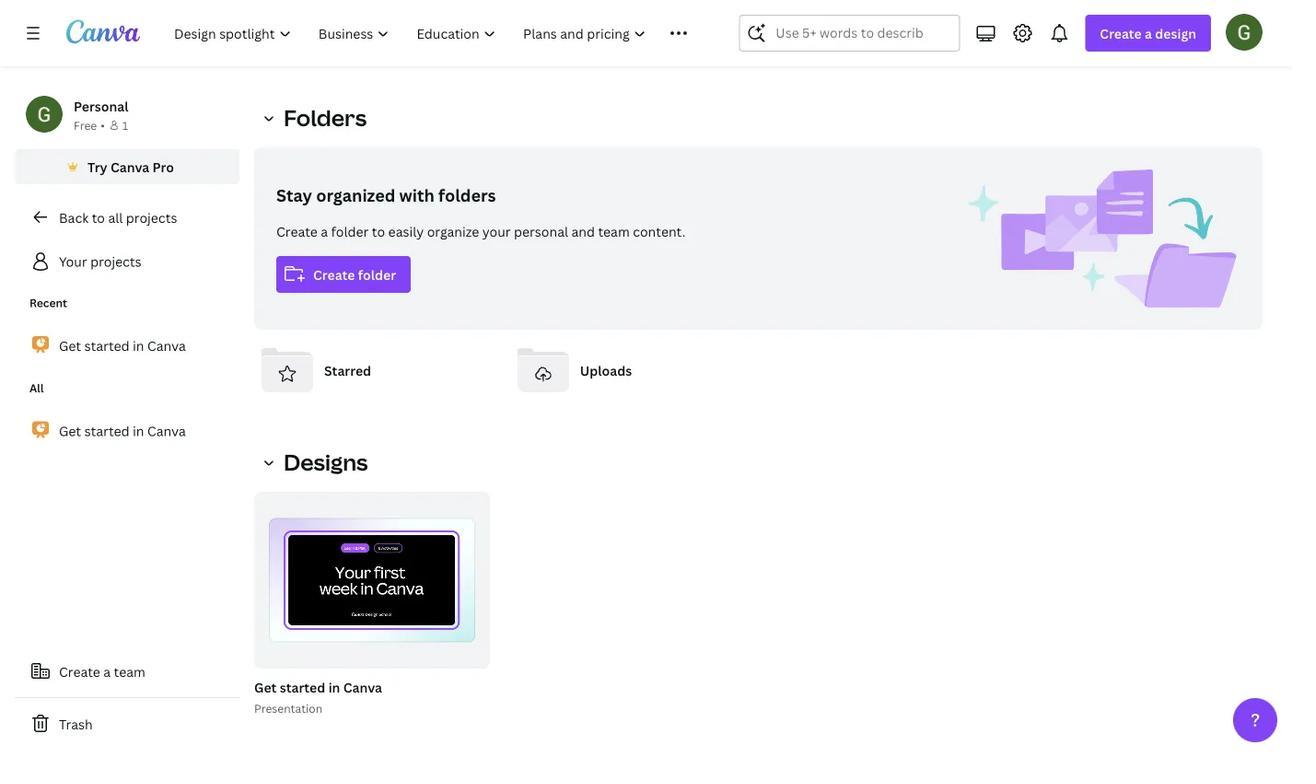 Task type: describe. For each thing, give the bounding box(es) containing it.
organize
[[427, 223, 479, 240]]

organized
[[316, 184, 396, 207]]

gary orlando image
[[1226, 14, 1263, 50]]

to inside back to all projects link
[[92, 209, 105, 226]]

design
[[1156, 24, 1197, 42]]

all
[[108, 209, 123, 226]]

get started in canva presentation
[[254, 679, 382, 716]]

personal
[[74, 97, 128, 115]]

1 vertical spatial in
[[133, 422, 144, 440]]

create for create folder
[[313, 266, 355, 284]]

all
[[29, 381, 44, 396]]

1 horizontal spatial to
[[372, 223, 385, 240]]

create folder
[[313, 266, 396, 284]]

get inside the "get started in canva presentation"
[[254, 679, 277, 696]]

1 get started in canva link from the top
[[15, 326, 240, 365]]

stay organized with folders
[[276, 184, 496, 207]]

folders button
[[254, 100, 378, 137]]

free
[[74, 117, 97, 133]]

create for create a team
[[59, 663, 100, 680]]

0 vertical spatial in
[[133, 337, 144, 355]]

trash
[[59, 716, 93, 733]]

1 get started in canva from the top
[[59, 337, 186, 355]]

uploads link
[[510, 338, 751, 404]]

designs button
[[254, 445, 379, 481]]

easily
[[388, 223, 424, 240]]

back
[[59, 209, 89, 226]]

with
[[399, 184, 435, 207]]

presentation
[[254, 701, 323, 716]]

create a design button
[[1086, 15, 1212, 52]]

started inside the "get started in canva presentation"
[[280, 679, 326, 696]]

Search search field
[[776, 16, 924, 51]]

your
[[483, 223, 511, 240]]

•
[[101, 117, 105, 133]]

create folder button
[[276, 257, 411, 293]]

recent
[[29, 295, 67, 311]]

0 vertical spatial folder
[[331, 223, 369, 240]]

and
[[572, 223, 595, 240]]

1
[[122, 117, 128, 133]]

create a team
[[59, 663, 145, 680]]

personal
[[514, 223, 569, 240]]

folder inside button
[[358, 266, 396, 284]]



Task type: locate. For each thing, give the bounding box(es) containing it.
1 vertical spatial get started in canva link
[[15, 411, 240, 451]]

a inside create a design dropdown button
[[1145, 24, 1153, 42]]

create down stay
[[276, 223, 318, 240]]

create a folder to easily organize your personal and team content.
[[276, 223, 686, 240]]

try canva pro
[[88, 158, 174, 176]]

0 vertical spatial team
[[598, 223, 630, 240]]

0 vertical spatial get started in canva link
[[15, 326, 240, 365]]

create up trash
[[59, 663, 100, 680]]

2 vertical spatial a
[[103, 663, 111, 680]]

a inside create a team button
[[103, 663, 111, 680]]

try canva pro button
[[15, 149, 240, 184]]

back to all projects
[[59, 209, 177, 226]]

1 vertical spatial team
[[114, 663, 145, 680]]

a for team
[[103, 663, 111, 680]]

1 vertical spatial get started in canva
[[59, 422, 186, 440]]

started
[[84, 337, 130, 355], [84, 422, 130, 440], [280, 679, 326, 696]]

create a design
[[1101, 24, 1197, 42]]

starred link
[[254, 338, 496, 404]]

a left design
[[1145, 24, 1153, 42]]

2 get started in canva link from the top
[[15, 411, 240, 451]]

team
[[598, 223, 630, 240], [114, 663, 145, 680]]

folder
[[331, 223, 369, 240], [358, 266, 396, 284]]

1 vertical spatial get
[[59, 422, 81, 440]]

projects
[[126, 209, 177, 226], [90, 253, 142, 270]]

0 vertical spatial get started in canva
[[59, 337, 186, 355]]

trash link
[[15, 706, 240, 743]]

a up create folder button
[[321, 223, 328, 240]]

team right and
[[598, 223, 630, 240]]

to left "all"
[[92, 209, 105, 226]]

1 vertical spatial started
[[84, 422, 130, 440]]

0 horizontal spatial to
[[92, 209, 105, 226]]

started for second get started in canva link from the bottom of the page
[[84, 337, 130, 355]]

to left easily
[[372, 223, 385, 240]]

your projects
[[59, 253, 142, 270]]

1 vertical spatial folder
[[358, 266, 396, 284]]

create down organized
[[313, 266, 355, 284]]

started for first get started in canva link from the bottom of the page
[[84, 422, 130, 440]]

create inside dropdown button
[[1101, 24, 1142, 42]]

2 vertical spatial started
[[280, 679, 326, 696]]

create left design
[[1101, 24, 1142, 42]]

2 vertical spatial in
[[329, 679, 340, 696]]

0 vertical spatial a
[[1145, 24, 1153, 42]]

create
[[1101, 24, 1142, 42], [276, 223, 318, 240], [313, 266, 355, 284], [59, 663, 100, 680]]

your projects link
[[15, 243, 240, 280]]

canva inside the "get started in canva presentation"
[[343, 679, 382, 696]]

0 horizontal spatial a
[[103, 663, 111, 680]]

2 get started in canva from the top
[[59, 422, 186, 440]]

a for design
[[1145, 24, 1153, 42]]

team inside button
[[114, 663, 145, 680]]

2 horizontal spatial a
[[1145, 24, 1153, 42]]

get started in canva
[[59, 337, 186, 355], [59, 422, 186, 440]]

0 vertical spatial started
[[84, 337, 130, 355]]

get
[[59, 337, 81, 355], [59, 422, 81, 440], [254, 679, 277, 696]]

stay
[[276, 184, 312, 207]]

pro
[[153, 158, 174, 176]]

projects right your
[[90, 253, 142, 270]]

canva inside the try canva pro button
[[111, 158, 149, 176]]

2 vertical spatial get
[[254, 679, 277, 696]]

0 horizontal spatial team
[[114, 663, 145, 680]]

0 vertical spatial projects
[[126, 209, 177, 226]]

canva
[[111, 158, 149, 176], [147, 337, 186, 355], [147, 422, 186, 440], [343, 679, 382, 696]]

uploads
[[580, 362, 632, 380]]

content.
[[633, 223, 686, 240]]

get started in canva link
[[15, 326, 240, 365], [15, 411, 240, 451]]

a up "trash" link
[[103, 663, 111, 680]]

projects right "all"
[[126, 209, 177, 226]]

try
[[88, 158, 107, 176]]

folder down organized
[[331, 223, 369, 240]]

1 vertical spatial a
[[321, 223, 328, 240]]

a for folder
[[321, 223, 328, 240]]

in
[[133, 337, 144, 355], [133, 422, 144, 440], [329, 679, 340, 696]]

1 vertical spatial projects
[[90, 253, 142, 270]]

folder down easily
[[358, 266, 396, 284]]

folders
[[439, 184, 496, 207]]

None search field
[[739, 15, 960, 52]]

team up "trash" link
[[114, 663, 145, 680]]

back to all projects link
[[15, 199, 240, 236]]

designs
[[284, 448, 368, 478]]

in inside the "get started in canva presentation"
[[329, 679, 340, 696]]

top level navigation element
[[162, 15, 697, 52], [162, 15, 695, 52]]

free •
[[74, 117, 105, 133]]

0 vertical spatial get
[[59, 337, 81, 355]]

1 horizontal spatial a
[[321, 223, 328, 240]]

create a team button
[[15, 653, 240, 690]]

1 horizontal spatial team
[[598, 223, 630, 240]]

get started in canva button
[[254, 677, 382, 700]]

a
[[1145, 24, 1153, 42], [321, 223, 328, 240], [103, 663, 111, 680]]

starred
[[324, 362, 371, 380]]

create for create a folder to easily organize your personal and team content.
[[276, 223, 318, 240]]

folders
[[284, 103, 367, 133]]

your
[[59, 253, 87, 270]]

to
[[92, 209, 105, 226], [372, 223, 385, 240]]

create for create a design
[[1101, 24, 1142, 42]]



Task type: vqa. For each thing, say whether or not it's contained in the screenshot.
menu
no



